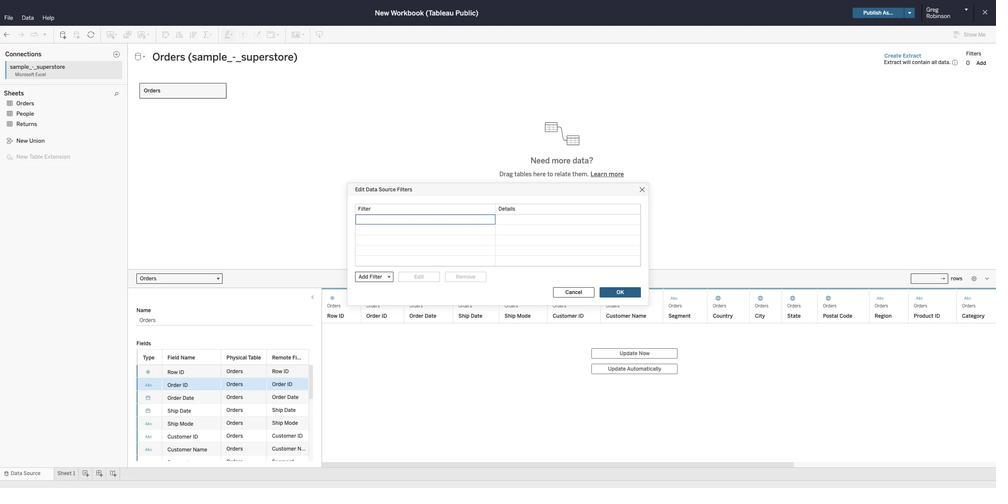 Task type: describe. For each thing, give the bounding box(es) containing it.
1 horizontal spatial extract
[[903, 53, 922, 59]]

totals image
[[203, 30, 213, 39]]

physical
[[227, 355, 247, 361]]

physical table
[[227, 355, 261, 361]]

automatically
[[627, 367, 662, 373]]

0 vertical spatial sheet 1
[[171, 77, 202, 89]]

learn
[[591, 171, 608, 178]]

columns
[[178, 46, 200, 52]]

extension
[[44, 154, 70, 160]]

fit image
[[267, 30, 280, 39]]

now
[[639, 351, 650, 357]]

orders inside orders country
[[713, 304, 727, 309]]

_superstore for microsoft
[[34, 64, 65, 70]]

0 horizontal spatial sheet
[[57, 471, 72, 477]]

show me
[[964, 32, 986, 38]]

tables
[[515, 171, 532, 178]]

rows
[[951, 276, 963, 282]]

as...
[[883, 10, 894, 16]]

to
[[548, 171, 553, 178]]

extract will contain all data.
[[885, 59, 951, 65]]

here
[[533, 171, 546, 178]]

remote
[[272, 355, 291, 361]]

rows
[[178, 61, 191, 67]]

redo image
[[16, 30, 25, 39]]

2 horizontal spatial row
[[327, 314, 338, 320]]

data.
[[939, 59, 951, 65]]

create
[[885, 53, 902, 59]]

update now
[[620, 351, 650, 357]]

0 horizontal spatial source
[[23, 471, 41, 477]]

1 horizontal spatial replay animation image
[[42, 32, 47, 37]]

0 horizontal spatial category
[[22, 111, 44, 117]]

filter
[[358, 206, 371, 212]]

grid containing type
[[137, 350, 320, 489]]

robinson
[[927, 13, 951, 19]]

will
[[903, 59, 911, 65]]

1 vertical spatial 1
[[73, 471, 75, 477]]

add
[[977, 60, 987, 66]]

2 horizontal spatial ship date
[[459, 314, 483, 320]]

0 horizontal spatial country
[[22, 129, 42, 135]]

remove
[[456, 274, 476, 280]]

2 horizontal spatial mode
[[517, 314, 531, 320]]

0 horizontal spatial more
[[552, 156, 571, 166]]

order date down union
[[22, 156, 49, 162]]

0 horizontal spatial replay animation image
[[30, 30, 39, 39]]

0 vertical spatial sheet
[[171, 77, 195, 89]]

postal
[[823, 314, 839, 320]]

people
[[16, 111, 34, 117]]

2 horizontal spatial segment
[[669, 314, 691, 320]]

clear sheet image
[[137, 30, 151, 39]]

need
[[531, 156, 550, 166]]

size
[[122, 127, 132, 132]]

details
[[499, 206, 516, 212]]

returns
[[16, 121, 37, 127]]

order date down field name
[[168, 396, 194, 402]]

ok button
[[600, 287, 641, 298]]

all
[[932, 59, 938, 65]]

show labels image
[[239, 30, 248, 39]]

new for new workbook (tableau public)
[[375, 9, 389, 17]]

(sample_-
[[29, 59, 53, 65]]

sort ascending image
[[175, 30, 184, 39]]

2 horizontal spatial row id
[[327, 314, 344, 320]]

show
[[964, 32, 978, 38]]

_superstore)
[[53, 59, 83, 65]]

order date down edit button
[[410, 314, 437, 320]]

new union
[[16, 138, 45, 144]]

2 horizontal spatial ship mode
[[505, 314, 531, 320]]

tooltip
[[119, 151, 135, 156]]

new workbook (tableau public)
[[375, 9, 479, 17]]

sort descending image
[[189, 30, 198, 39]]

0 horizontal spatial extract
[[885, 59, 902, 65]]

row group for field name
[[137, 366, 312, 489]]

product id
[[914, 314, 941, 320]]

fields
[[137, 341, 151, 347]]

new worksheet image
[[106, 30, 118, 39]]

union
[[29, 138, 45, 144]]

new for new table extension
[[16, 154, 28, 160]]

excel
[[35, 72, 46, 78]]

data?
[[573, 156, 594, 166]]

1 horizontal spatial 1
[[197, 77, 202, 89]]

remove button
[[445, 272, 487, 282]]

undo image
[[3, 30, 11, 39]]

public)
[[456, 9, 479, 17]]

drag
[[500, 171, 513, 178]]

order date down remote
[[272, 395, 299, 401]]

marks
[[99, 91, 114, 97]]

2 field from the left
[[293, 355, 305, 361]]

add button
[[973, 59, 991, 67]]

show me button
[[950, 28, 994, 41]]

cancel button
[[553, 287, 595, 298]]

1 horizontal spatial more
[[609, 171, 624, 178]]

create extract link
[[885, 52, 922, 59]]

ok
[[617, 290, 624, 296]]

data inside 'edit data source filters' dialog
[[366, 187, 378, 193]]

type
[[143, 355, 155, 361]]

analytics
[[40, 46, 64, 53]]

file
[[4, 15, 13, 21]]

create extract
[[885, 53, 922, 59]]

orders state
[[788, 304, 801, 320]]

publish as...
[[864, 10, 894, 16]]

drag tables here to relate them. learn more
[[500, 171, 624, 178]]

update for update now
[[620, 351, 638, 357]]

swap rows and columns image
[[162, 30, 170, 39]]

show/hide cards image
[[291, 30, 305, 39]]

grid for edit
[[356, 204, 641, 266]]

edit button
[[399, 272, 440, 282]]

product
[[914, 314, 934, 320]]

workbook
[[391, 9, 424, 17]]



Task type: vqa. For each thing, say whether or not it's contained in the screenshot.


Task type: locate. For each thing, give the bounding box(es) containing it.
new left workbook at the left of the page
[[375, 9, 389, 17]]

0 horizontal spatial 1
[[73, 471, 75, 477]]

download image
[[316, 30, 324, 39]]

0 horizontal spatial edit
[[355, 187, 365, 193]]

edit data source filters
[[355, 187, 412, 193]]

category up returns
[[22, 111, 44, 117]]

1 vertical spatial sheet
[[57, 471, 72, 477]]

category down 'rows'
[[963, 314, 985, 320]]

row id
[[327, 314, 344, 320], [272, 369, 289, 375], [168, 370, 184, 376]]

table down union
[[29, 154, 43, 160]]

1 vertical spatial category
[[963, 314, 985, 320]]

0 vertical spatial update
[[620, 351, 638, 357]]

table for physical
[[248, 355, 261, 361]]

sample_-_superstore (copy)
[[11, 68, 78, 74]]

greg robinson
[[927, 6, 951, 19]]

help
[[43, 15, 54, 21]]

field right remote
[[293, 355, 305, 361]]

them.
[[573, 171, 589, 178]]

grid containing filter
[[356, 204, 641, 266]]

city down the people
[[22, 120, 32, 126]]

tables
[[8, 100, 25, 107]]

_superstore for (copy)
[[33, 68, 62, 74]]

sheet right the data source
[[57, 471, 72, 477]]

0 horizontal spatial row
[[168, 370, 178, 376]]

edit for edit data source filters
[[355, 187, 365, 193]]

sheet down rows
[[171, 77, 195, 89]]

city inside "grid"
[[755, 314, 765, 320]]

replay animation image right redo image
[[30, 30, 39, 39]]

mode
[[517, 314, 531, 320], [284, 421, 298, 427], [180, 422, 193, 428]]

extract up will
[[903, 53, 922, 59]]

1 horizontal spatial row
[[272, 369, 282, 375]]

more right learn
[[609, 171, 624, 178]]

update now button
[[592, 349, 678, 359]]

0 vertical spatial extract
[[903, 53, 922, 59]]

grid for update automatically
[[322, 289, 997, 468]]

category inside "grid"
[[963, 314, 985, 320]]

_superstore up excel
[[34, 64, 65, 70]]

row
[[327, 314, 338, 320], [272, 369, 282, 375], [168, 370, 178, 376]]

2 vertical spatial new
[[16, 154, 28, 160]]

row
[[356, 215, 641, 225], [356, 225, 641, 235], [356, 235, 641, 246], [356, 246, 641, 256], [356, 256, 641, 266], [137, 366, 309, 379], [137, 379, 309, 391], [137, 391, 309, 404], [137, 404, 309, 417], [137, 417, 309, 430], [137, 430, 309, 443], [137, 443, 312, 456], [137, 456, 309, 469]]

sheet 1 down rows
[[171, 77, 202, 89]]

0 vertical spatial edit
[[355, 187, 365, 193]]

replay animation image up analytics
[[42, 32, 47, 37]]

extract
[[903, 53, 922, 59], [885, 59, 902, 65]]

sheet 1
[[171, 77, 202, 89], [57, 471, 75, 477]]

connections
[[5, 51, 41, 58]]

row group inside 'edit data source filters' dialog
[[356, 215, 641, 266]]

format workbook image
[[253, 30, 261, 39]]

sample_- up the microsoft
[[10, 64, 34, 70]]

highlight image
[[224, 30, 234, 39]]

customer
[[22, 138, 46, 144], [22, 147, 46, 153], [553, 314, 577, 320], [606, 314, 631, 320], [272, 434, 296, 440], [168, 435, 192, 441], [272, 447, 296, 453], [168, 447, 192, 454]]

1 horizontal spatial row group
[[356, 215, 641, 266]]

1 vertical spatial extract
[[885, 59, 902, 65]]

sample_-
[[10, 64, 34, 70], [11, 68, 33, 74]]

0 horizontal spatial filters
[[397, 187, 412, 193]]

(tableau
[[426, 9, 454, 17]]

1 horizontal spatial sheet
[[171, 77, 195, 89]]

orders inside orders region
[[875, 304, 889, 309]]

0 horizontal spatial city
[[22, 120, 32, 126]]

grid containing row id
[[322, 289, 997, 468]]

1 horizontal spatial ship mode
[[272, 421, 298, 427]]

1 vertical spatial source
[[23, 471, 41, 477]]

edit for edit
[[415, 274, 424, 280]]

sample_- down connections
[[11, 68, 33, 74]]

new for new union
[[16, 138, 28, 144]]

customer name
[[22, 147, 62, 153], [606, 314, 647, 320], [272, 447, 312, 453], [168, 447, 207, 454]]

0 horizontal spatial sheet 1
[[57, 471, 75, 477]]

0 horizontal spatial field
[[168, 355, 179, 361]]

0 vertical spatial row group
[[356, 215, 641, 266]]

0 horizontal spatial mode
[[180, 422, 193, 428]]

0 horizontal spatial table
[[29, 154, 43, 160]]

edit inside button
[[415, 274, 424, 280]]

1 horizontal spatial segment
[[272, 460, 294, 466]]

1 vertical spatial filters
[[397, 187, 412, 193]]

remote field name
[[272, 355, 320, 361]]

new left union
[[16, 138, 28, 144]]

field
[[168, 355, 179, 361], [293, 355, 305, 361]]

contain
[[913, 59, 931, 65]]

0 vertical spatial filters
[[967, 51, 982, 57]]

0 horizontal spatial ship date
[[168, 409, 191, 415]]

date
[[37, 156, 49, 162], [425, 314, 437, 320], [471, 314, 483, 320], [287, 395, 299, 401], [183, 396, 194, 402], [284, 408, 296, 414], [180, 409, 191, 415]]

update for update automatically
[[608, 367, 626, 373]]

ship mode
[[505, 314, 531, 320], [272, 421, 298, 427], [168, 422, 193, 428]]

orders (sample_-_superstore)
[[11, 59, 83, 65]]

1 vertical spatial row group
[[137, 366, 312, 489]]

0 vertical spatial table
[[29, 154, 43, 160]]

postal code
[[823, 314, 853, 320]]

replay animation image
[[30, 30, 39, 39], [42, 32, 47, 37]]

1 horizontal spatial filters
[[967, 51, 982, 57]]

pages
[[99, 46, 114, 52]]

update automatically button
[[592, 364, 678, 375]]

row group
[[356, 215, 641, 266], [137, 366, 312, 489]]

pause auto updates image
[[73, 30, 81, 39]]

1 horizontal spatial table
[[248, 355, 261, 361]]

cancel
[[566, 290, 583, 296]]

filters inside dialog
[[397, 187, 412, 193]]

0 horizontal spatial ship mode
[[168, 422, 193, 428]]

1 horizontal spatial ship date
[[272, 408, 296, 414]]

field right type
[[168, 355, 179, 361]]

1 vertical spatial edit
[[415, 274, 424, 280]]

microsoft
[[15, 72, 34, 78]]

new
[[375, 9, 389, 17], [16, 138, 28, 144], [16, 154, 28, 160]]

more
[[552, 156, 571, 166], [609, 171, 624, 178]]

orders country
[[713, 304, 733, 320]]

1 vertical spatial sheet 1
[[57, 471, 75, 477]]

table
[[29, 154, 43, 160], [248, 355, 261, 361]]

1 vertical spatial table
[[248, 355, 261, 361]]

1 vertical spatial update
[[608, 367, 626, 373]]

1 horizontal spatial edit
[[415, 274, 424, 280]]

segment
[[669, 314, 691, 320], [272, 460, 294, 466], [168, 460, 190, 466]]

1 vertical spatial more
[[609, 171, 624, 178]]

1 vertical spatial new
[[16, 138, 28, 144]]

0 vertical spatial more
[[552, 156, 571, 166]]

city left state
[[755, 314, 765, 320]]

1 horizontal spatial city
[[755, 314, 765, 320]]

0 vertical spatial source
[[379, 187, 396, 193]]

None text field
[[911, 274, 949, 284]]

country inside "grid"
[[713, 314, 733, 320]]

source inside dialog
[[379, 187, 396, 193]]

data source
[[11, 471, 41, 477]]

1 horizontal spatial mode
[[284, 421, 298, 427]]

orders region
[[875, 304, 892, 320]]

data
[[22, 15, 34, 21], [5, 46, 18, 53], [366, 187, 378, 193], [11, 471, 22, 477]]

state
[[788, 314, 801, 320]]

order date
[[22, 156, 49, 162], [410, 314, 437, 320], [272, 395, 299, 401], [168, 396, 194, 402]]

0 horizontal spatial row group
[[137, 366, 312, 489]]

0 horizontal spatial row id
[[168, 370, 184, 376]]

1
[[197, 77, 202, 89], [73, 471, 75, 477]]

filters
[[967, 51, 982, 57], [397, 187, 412, 193]]

1 horizontal spatial source
[[379, 187, 396, 193]]

collapse image
[[79, 47, 84, 52]]

ship date
[[459, 314, 483, 320], [272, 408, 296, 414], [168, 409, 191, 415]]

0
[[967, 60, 970, 66]]

update automatically
[[608, 367, 662, 373]]

0 vertical spatial new
[[375, 9, 389, 17]]

cell
[[356, 215, 496, 225], [496, 215, 641, 225], [356, 225, 496, 235], [496, 225, 641, 235], [356, 235, 496, 246], [496, 235, 641, 246], [356, 246, 496, 256], [496, 246, 641, 256], [356, 256, 496, 266], [496, 256, 641, 266]]

edit
[[355, 187, 365, 193], [415, 274, 424, 280]]

1 horizontal spatial sheet 1
[[171, 77, 202, 89]]

new data source image
[[59, 30, 68, 39]]

row group inside "grid"
[[137, 366, 312, 489]]

table inside "grid"
[[248, 355, 261, 361]]

country
[[22, 129, 42, 135], [713, 314, 733, 320]]

1 horizontal spatial row id
[[272, 369, 289, 375]]

(copy)
[[63, 68, 78, 74]]

table for new
[[29, 154, 43, 160]]

sheet 1 right the data source
[[57, 471, 75, 477]]

order
[[22, 156, 36, 162], [22, 165, 36, 171], [367, 314, 381, 320], [410, 314, 424, 320], [272, 382, 286, 388], [168, 383, 181, 389], [272, 395, 286, 401], [168, 396, 181, 402]]

new down the new union
[[16, 154, 28, 160]]

greg
[[927, 6, 939, 13]]

1 horizontal spatial country
[[713, 314, 733, 320]]

grid
[[356, 204, 641, 266], [322, 289, 997, 468], [137, 350, 320, 489]]

learn more link
[[590, 171, 625, 179]]

name
[[47, 147, 62, 153], [137, 308, 151, 314], [632, 314, 647, 320], [181, 355, 195, 361], [306, 355, 320, 361], [298, 447, 312, 453], [193, 447, 207, 454]]

1 vertical spatial country
[[713, 314, 733, 320]]

publish as... button
[[853, 8, 904, 18]]

extract down create
[[885, 59, 902, 65]]

relate
[[555, 171, 571, 178]]

0 vertical spatial 1
[[197, 77, 202, 89]]

update
[[620, 351, 638, 357], [608, 367, 626, 373]]

None text field
[[149, 50, 877, 64]]

duplicate image
[[123, 30, 132, 39]]

1 horizontal spatial category
[[963, 314, 985, 320]]

row group for details
[[356, 215, 641, 266]]

source
[[379, 187, 396, 193], [23, 471, 41, 477]]

city
[[22, 120, 32, 126], [755, 314, 765, 320]]

update left now
[[620, 351, 638, 357]]

row group containing orders
[[137, 366, 312, 489]]

0 vertical spatial country
[[22, 129, 42, 135]]

edit data source filters dialog
[[348, 183, 649, 306]]

refresh data source image
[[87, 30, 95, 39]]

sample_- inside "sample_-_superstore microsoft excel"
[[10, 64, 34, 70]]

grid inside 'edit data source filters' dialog
[[356, 204, 641, 266]]

_superstore inside "sample_-_superstore microsoft excel"
[[34, 64, 65, 70]]

1 horizontal spatial field
[[293, 355, 305, 361]]

table right physical
[[248, 355, 261, 361]]

more up drag tables here to relate them. learn more
[[552, 156, 571, 166]]

publish
[[864, 10, 882, 16]]

new table extension
[[16, 154, 70, 160]]

Search text field
[[3, 85, 59, 95]]

region
[[875, 314, 892, 320]]

code
[[840, 314, 853, 320]]

sample_- for sample_-_superstore (copy)
[[11, 68, 33, 74]]

field name
[[168, 355, 195, 361]]

id
[[47, 138, 53, 144], [37, 165, 42, 171], [339, 314, 344, 320], [382, 314, 387, 320], [579, 314, 584, 320], [935, 314, 941, 320], [284, 369, 289, 375], [179, 370, 184, 376], [287, 382, 293, 388], [183, 383, 188, 389], [298, 434, 303, 440], [193, 435, 198, 441]]

Name text field
[[137, 316, 313, 326]]

sample_- for sample_-_superstore microsoft excel
[[10, 64, 34, 70]]

need more data?
[[531, 156, 594, 166]]

0 vertical spatial category
[[22, 111, 44, 117]]

update down the update now
[[608, 367, 626, 373]]

sheets
[[4, 90, 24, 97]]

0 horizontal spatial segment
[[168, 460, 190, 466]]

_superstore
[[34, 64, 65, 70], [33, 68, 62, 74]]

1 field from the left
[[168, 355, 179, 361]]

_superstore down the orders (sample_-_superstore)
[[33, 68, 62, 74]]

me
[[979, 32, 986, 38]]

1 vertical spatial city
[[755, 314, 765, 320]]

sample_-_superstore microsoft excel
[[10, 64, 65, 78]]

0 vertical spatial city
[[22, 120, 32, 126]]



